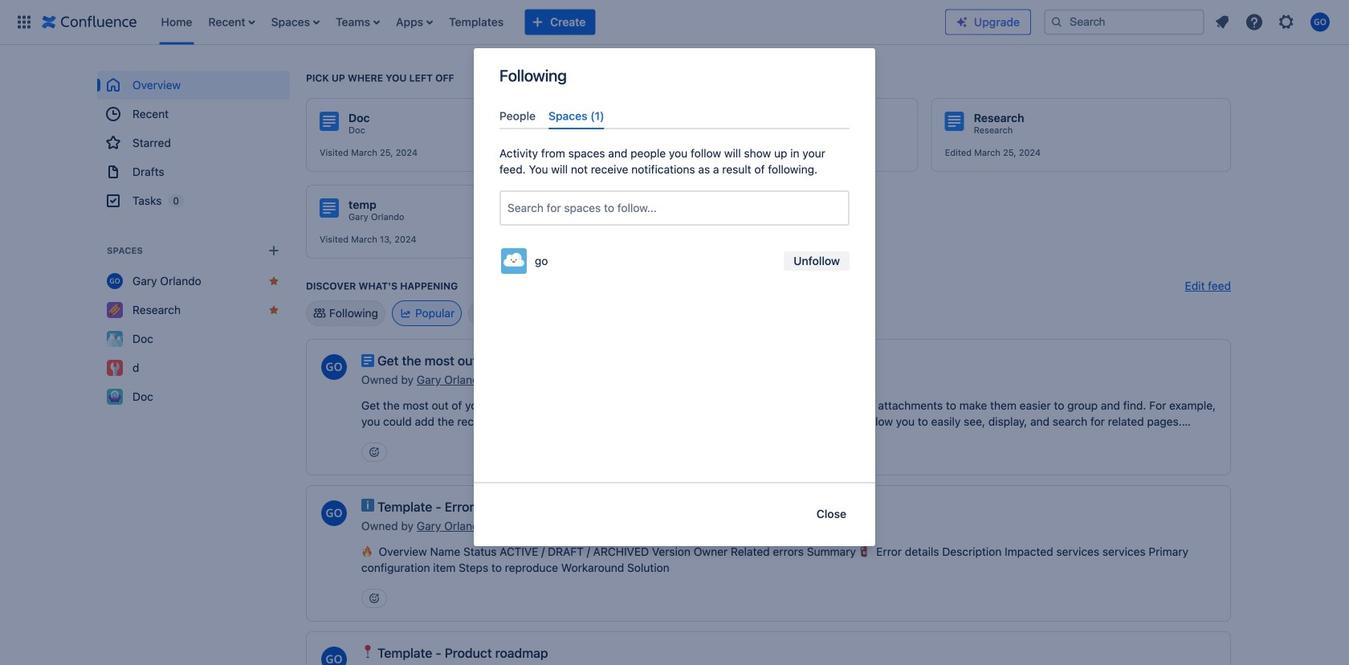 Task type: vqa. For each thing, say whether or not it's contained in the screenshot.
HOME link
no



Task type: describe. For each thing, give the bounding box(es) containing it.
1 list item from the left
[[204, 0, 260, 45]]

premium image
[[956, 16, 969, 29]]

1 horizontal spatial list
[[1208, 8, 1340, 37]]

2 unstar this space image from the top
[[268, 304, 280, 317]]

2 list item from the left
[[331, 0, 385, 45]]

:information_source: image
[[362, 499, 374, 512]]

:round_pushpin: image
[[362, 645, 374, 658]]

create a space image
[[264, 241, 284, 260]]

:information_source: image
[[362, 499, 374, 512]]

search image
[[1051, 16, 1064, 29]]



Task type: locate. For each thing, give the bounding box(es) containing it.
unstar this space image
[[268, 275, 280, 288], [268, 304, 280, 317]]

:round_pushpin: image
[[362, 645, 374, 658]]

1 horizontal spatial list item
[[331, 0, 385, 45]]

None search field
[[1045, 9, 1205, 35]]

banner
[[0, 0, 1350, 45]]

tab list
[[493, 103, 856, 130]]

global element
[[10, 0, 946, 45]]

settings icon image
[[1278, 12, 1297, 32]]

0 horizontal spatial list item
[[204, 0, 260, 45]]

list item
[[204, 0, 260, 45], [331, 0, 385, 45]]

0 vertical spatial unstar this space image
[[268, 275, 280, 288]]

1 vertical spatial unstar this space image
[[268, 304, 280, 317]]

Search field
[[1045, 9, 1205, 35]]

confluence image
[[42, 12, 137, 32], [42, 12, 137, 32]]

1 unstar this space image from the top
[[268, 275, 280, 288]]

dialog
[[474, 48, 876, 546]]

None text field
[[508, 200, 511, 216]]

list
[[153, 0, 946, 45], [1208, 8, 1340, 37]]

group
[[97, 71, 290, 215]]

0 horizontal spatial list
[[153, 0, 946, 45]]



